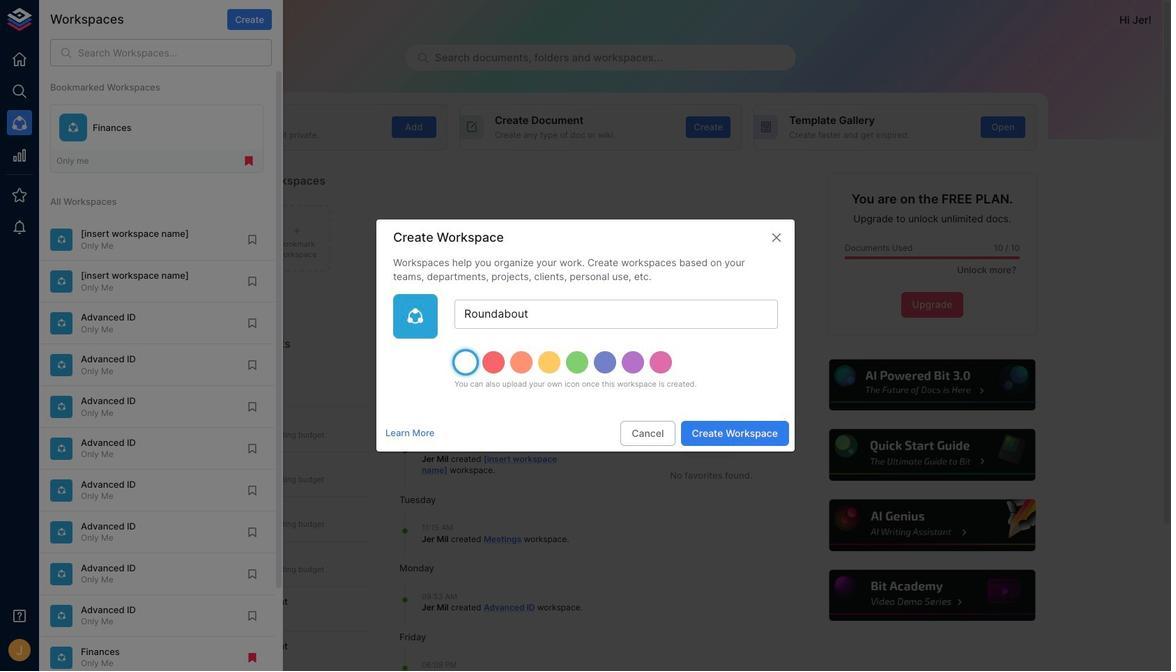 Task type: describe. For each thing, give the bounding box(es) containing it.
remove bookmark image
[[243, 155, 255, 168]]

remove bookmark image
[[246, 652, 259, 664]]

2 bookmark image from the top
[[246, 317, 259, 330]]

4 bookmark image from the top
[[246, 526, 259, 539]]

5 bookmark image from the top
[[246, 568, 259, 581]]

5 bookmark image from the top
[[246, 610, 259, 623]]

Marketing Team, Project X, Personal, etc. text field
[[455, 300, 778, 329]]

3 bookmark image from the top
[[246, 443, 259, 455]]

2 help image from the top
[[828, 428, 1038, 483]]

2 bookmark image from the top
[[246, 359, 259, 372]]

1 help image from the top
[[828, 358, 1038, 413]]



Task type: vqa. For each thing, say whether or not it's contained in the screenshot.
first 'help' image from the bottom of the page
yes



Task type: locate. For each thing, give the bounding box(es) containing it.
help image
[[828, 358, 1038, 413], [828, 428, 1038, 483], [828, 498, 1038, 554], [828, 568, 1038, 624]]

1 bookmark image from the top
[[246, 275, 259, 288]]

dialog
[[377, 220, 795, 452]]

Search Workspaces... text field
[[78, 39, 272, 66]]

1 bookmark image from the top
[[246, 234, 259, 246]]

4 help image from the top
[[828, 568, 1038, 624]]

3 help image from the top
[[828, 498, 1038, 554]]

bookmark image
[[246, 275, 259, 288], [246, 317, 259, 330], [246, 401, 259, 413], [246, 526, 259, 539], [246, 568, 259, 581]]

4 bookmark image from the top
[[246, 485, 259, 497]]

3 bookmark image from the top
[[246, 401, 259, 413]]

bookmark image
[[246, 234, 259, 246], [246, 359, 259, 372], [246, 443, 259, 455], [246, 485, 259, 497], [246, 610, 259, 623]]



